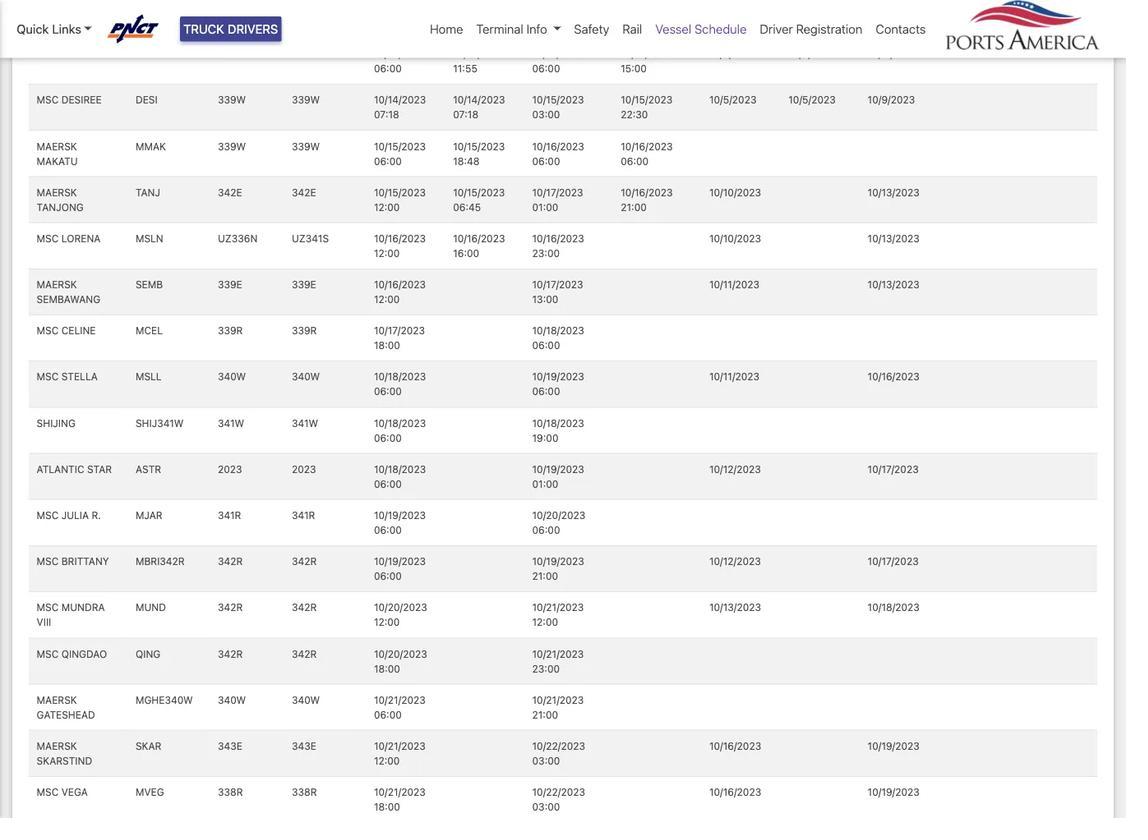 Task type: describe. For each thing, give the bounding box(es) containing it.
2 10/14/2023 07:18 from the left
[[453, 94, 505, 121]]

mska
[[136, 2, 164, 13]]

23:00 for 10/16/2023 23:00
[[532, 248, 560, 259]]

10/14/2023 down home link at the top of the page
[[374, 48, 426, 60]]

10/20/2023 06:00
[[532, 510, 586, 536]]

msc stella
[[37, 371, 98, 383]]

21:00 for 10/16/2023 21:00
[[621, 201, 647, 213]]

10/20/2023 for 06:00
[[532, 510, 586, 521]]

tanjong
[[37, 201, 84, 213]]

2 342e from the left
[[292, 187, 316, 198]]

10/15/2023 06:45
[[453, 187, 505, 213]]

maersk tanjong
[[37, 187, 84, 213]]

mghe340w
[[136, 695, 193, 706]]

10/22/2023 03:00 for 10/21/2023 18:00
[[532, 787, 585, 813]]

10/21/2023 21:00
[[532, 695, 584, 721]]

driver
[[760, 22, 793, 36]]

12:00 up 10/14/2023 11:55
[[453, 17, 479, 28]]

msc celine
[[37, 325, 96, 337]]

maersk for maersk tanjong
[[37, 187, 77, 198]]

10/13/2023 for 10/17/2023 01:00
[[868, 187, 920, 198]]

registration
[[796, 22, 863, 36]]

1 vertical spatial 10/21/2023 12:00
[[374, 741, 426, 767]]

06:00 inside 10/14/2023 06:00
[[374, 63, 402, 74]]

1 10/14/2023 07:18 from the left
[[374, 94, 426, 121]]

10/14/2023 06:00
[[374, 48, 426, 74]]

10/18/2023 06:00 for 10/19/2023 01:00
[[374, 464, 426, 490]]

mundra
[[61, 602, 105, 614]]

10/13/2023 for 10/17/2023 13:00
[[868, 279, 920, 290]]

06:45
[[453, 201, 481, 213]]

10/18/2023 06:00 for 10/19/2023 06:00
[[374, 371, 426, 398]]

mjar
[[136, 510, 162, 521]]

10/21/2023 06:00
[[374, 695, 426, 721]]

1 342e from the left
[[218, 187, 242, 198]]

1 343e from the left
[[218, 741, 242, 752]]

10/10/2023 for 10/16/2023
[[709, 233, 761, 244]]

10/19/2023 06:00 for 10/19/2023 21:00
[[374, 556, 426, 582]]

home link
[[423, 13, 470, 45]]

maersk skarstind
[[37, 741, 92, 767]]

12:00 for 342e
[[374, 201, 400, 213]]

driver registration
[[760, 22, 863, 36]]

03:00 for 10/21/2023 12:00
[[532, 756, 560, 767]]

10/16/2023 12:00 for 339e
[[374, 279, 426, 305]]

msc vega
[[37, 787, 88, 799]]

18:48
[[453, 155, 480, 167]]

skar
[[136, 741, 161, 752]]

uz336n
[[218, 233, 258, 244]]

vessel
[[655, 22, 691, 36]]

msc lorena
[[37, 233, 101, 244]]

stella
[[61, 371, 98, 383]]

semb
[[136, 279, 163, 290]]

celine
[[61, 325, 96, 337]]

gateshead
[[37, 709, 95, 721]]

10/17/2023 for 18:00
[[374, 325, 425, 337]]

10/14/2023 down 11:55
[[453, 94, 505, 106]]

truck drivers link
[[180, 16, 281, 41]]

msc for msc julia r.
[[37, 510, 59, 521]]

msc qingdao
[[37, 648, 107, 660]]

10/14/2023 11:55
[[453, 48, 505, 74]]

contacts link
[[869, 13, 933, 45]]

maersk for maersk gateshead
[[37, 695, 77, 706]]

viii
[[37, 617, 51, 629]]

mbri342r
[[136, 556, 185, 568]]

10/22/2023 for 10/21/2023 12:00
[[532, 741, 585, 752]]

10/14/2023 up 11:55
[[453, 48, 505, 60]]

10/15/2023 22:30
[[621, 94, 673, 121]]

0 vertical spatial 10/11/2023
[[868, 48, 918, 60]]

safety
[[574, 22, 609, 36]]

msln
[[136, 233, 163, 244]]

0 vertical spatial 10/19/2023 06:00
[[532, 371, 584, 398]]

maersk sembawang
[[37, 279, 100, 305]]

mund
[[136, 602, 166, 614]]

10/10/2023 for 10/17/2023
[[709, 187, 761, 198]]

1 2023 from the left
[[218, 464, 242, 475]]

2 2023 from the left
[[292, 464, 316, 475]]

10/11/2023 for 10/13/2023
[[709, 279, 760, 290]]

msc for msc brittany
[[37, 556, 59, 568]]

tanj
[[136, 187, 160, 198]]

1 07:18 from the left
[[374, 109, 399, 121]]

22:30
[[621, 109, 648, 121]]

qing
[[136, 648, 161, 660]]

2 343e from the left
[[292, 741, 316, 752]]

10/19/2023 21:00
[[532, 556, 584, 582]]

maersk makatu
[[37, 140, 78, 167]]

10/11/2023 for 10/16/2023
[[709, 371, 760, 383]]

10/17/2023 01:00
[[532, 187, 583, 213]]

18:00 for 10/21/2023 18:00
[[374, 802, 400, 813]]

10/14/2023 down 10/14/2023 06:00
[[374, 94, 426, 106]]

mveg
[[136, 787, 164, 799]]

brittany
[[61, 556, 109, 568]]

10/20/2023 for 12:00
[[374, 602, 427, 614]]

msll
[[136, 371, 162, 383]]

makatu
[[37, 155, 78, 167]]

03:00 for 10/21/2023 18:00
[[532, 802, 560, 813]]

10/12/2023 for 10/19/2023 01:00
[[709, 464, 761, 475]]

0 vertical spatial 10/15/2023 06:00
[[532, 48, 584, 74]]

1 341w from the left
[[218, 418, 244, 429]]

msc rania
[[37, 48, 91, 60]]

msc brittany
[[37, 556, 109, 568]]

quick
[[16, 22, 49, 36]]

home
[[430, 22, 463, 36]]

10/20/2023 for 18:00
[[374, 648, 427, 660]]

desi
[[136, 94, 158, 106]]

12:00 for uz341s
[[374, 248, 400, 259]]

10/15/2023 03:00
[[532, 94, 584, 121]]

quick links
[[16, 22, 81, 36]]

terminal info link
[[470, 13, 568, 45]]

msc for msc qingdao
[[37, 648, 59, 660]]

1 339r from the left
[[218, 325, 243, 337]]

01:00 for 10/17/2023 01:00
[[532, 201, 558, 213]]

11:55
[[453, 63, 478, 74]]

julia
[[61, 510, 89, 521]]

13:00
[[532, 294, 558, 305]]

12:00 for 342r
[[374, 617, 400, 629]]

msc julia r.
[[37, 510, 101, 521]]

astr
[[136, 464, 161, 475]]

02:30
[[621, 17, 648, 28]]

10/12/2023 for 10/19/2023 21:00
[[709, 556, 761, 568]]

qingdao
[[61, 648, 107, 660]]

1 10/16/2023 06:00 from the left
[[532, 140, 584, 167]]

atlantic
[[37, 464, 84, 475]]

msc for msc celine
[[37, 325, 59, 337]]

01:00 for 10/19/2023 01:00
[[532, 479, 558, 490]]

10/21/2023 18:00
[[374, 787, 426, 813]]

03:00 for 10/14/2023 07:18
[[532, 109, 560, 121]]

12:00 for 343e
[[374, 756, 400, 767]]

safety link
[[568, 13, 616, 45]]

1 03:00 from the top
[[532, 17, 560, 28]]

truck
[[183, 22, 224, 36]]

10/15/2023 15:00
[[621, 48, 673, 74]]

340r
[[218, 2, 243, 13]]



Task type: vqa. For each thing, say whether or not it's contained in the screenshot.
the leftmost 07:18
yes



Task type: locate. For each thing, give the bounding box(es) containing it.
2 10/10/2023 from the top
[[709, 233, 761, 244]]

rania
[[61, 48, 91, 60]]

msc left celine
[[37, 325, 59, 337]]

0 vertical spatial 10/22/2023
[[532, 741, 585, 752]]

1 vertical spatial 10/11/2023
[[709, 279, 760, 290]]

msc left julia
[[37, 510, 59, 521]]

10/15/2023 18:48
[[453, 140, 505, 167]]

1 horizontal spatial 343e
[[292, 741, 316, 752]]

10/12/2023
[[709, 464, 761, 475], [709, 556, 761, 568]]

10/16/2023 06:00 down 22:30
[[621, 140, 673, 167]]

4 maersk from the top
[[37, 695, 77, 706]]

10/15/2023 06:00
[[532, 48, 584, 74], [374, 140, 426, 167]]

2023
[[218, 464, 242, 475], [292, 464, 316, 475]]

rail
[[623, 22, 642, 36]]

rail link
[[616, 13, 649, 45]]

10/22/2023 for 10/21/2023 18:00
[[532, 787, 585, 799]]

maersk inside maersk skarstind
[[37, 741, 77, 752]]

18:00 inside 10/17/2023 18:00
[[374, 340, 400, 351]]

msc left the vega on the bottom left of page
[[37, 787, 59, 799]]

10/19/2023 01:00
[[532, 464, 584, 490]]

4 03:00 from the top
[[532, 802, 560, 813]]

2 10/22/2023 03:00 from the top
[[532, 787, 585, 813]]

msc up viii
[[37, 602, 59, 614]]

341w
[[218, 418, 244, 429], [292, 418, 318, 429]]

21:00 down 10/20/2023 06:00
[[532, 571, 558, 582]]

2 339e from the left
[[292, 279, 316, 290]]

atlantic star
[[37, 464, 112, 475]]

1 10/22/2023 from the top
[[532, 741, 585, 752]]

0 horizontal spatial 338r
[[218, 787, 243, 799]]

2 03:00 from the top
[[532, 109, 560, 121]]

msc for msc stella
[[37, 371, 59, 383]]

10/20/2023 12:00
[[374, 602, 427, 629]]

10/16/2023 12:00 up 10/17/2023 18:00
[[374, 279, 426, 305]]

shij341w
[[136, 418, 184, 429]]

0 horizontal spatial 339r
[[218, 325, 243, 337]]

03:00
[[532, 17, 560, 28], [532, 109, 560, 121], [532, 756, 560, 767], [532, 802, 560, 813]]

lorena
[[61, 233, 101, 244]]

0 vertical spatial 10/21/2023 12:00
[[532, 602, 584, 629]]

343e
[[218, 741, 242, 752], [292, 741, 316, 752]]

1 338r from the left
[[218, 787, 243, 799]]

2 339r from the left
[[292, 325, 317, 337]]

maersk
[[37, 140, 77, 152], [37, 187, 77, 198], [37, 279, 77, 290], [37, 695, 77, 706], [37, 741, 77, 752]]

10/15/2023 06:00 down "info"
[[532, 48, 584, 74]]

1 horizontal spatial 10/21/2023 12:00
[[532, 602, 584, 629]]

2 338r from the left
[[292, 787, 317, 799]]

3 msc from the top
[[37, 233, 59, 244]]

342e up uz341s
[[292, 187, 316, 198]]

msc down quick links at the top left
[[37, 48, 59, 60]]

0 horizontal spatial 10/15/2023 06:00
[[374, 140, 426, 167]]

1 horizontal spatial 07:18
[[453, 109, 478, 121]]

23:00 inside 10/16/2023 23:00
[[532, 248, 560, 259]]

maersk for maersk sembawang
[[37, 279, 77, 290]]

0 vertical spatial 23:00
[[532, 248, 560, 259]]

21:00 inside 10/16/2023 21:00
[[621, 201, 647, 213]]

1 horizontal spatial 10/15/2023 06:00
[[532, 48, 584, 74]]

2 msc from the top
[[37, 94, 59, 106]]

msc for msc mundra viii
[[37, 602, 59, 614]]

vessel schedule link
[[649, 13, 753, 45]]

maersk up skarstind
[[37, 741, 77, 752]]

1 vertical spatial 23:00
[[532, 663, 560, 675]]

2 341w from the left
[[292, 418, 318, 429]]

10/17/2023 for 13:00
[[532, 279, 583, 290]]

10/15/2023 12:00
[[374, 187, 426, 213]]

23:00 up 10/21/2023 21:00
[[532, 663, 560, 675]]

12:00 for 339e
[[374, 294, 400, 305]]

maersk inside maersk sembawang
[[37, 279, 77, 290]]

1 vertical spatial 10/16/2023 12:00
[[374, 279, 426, 305]]

msc down viii
[[37, 648, 59, 660]]

maersk up tanjong
[[37, 187, 77, 198]]

0 horizontal spatial 07:18
[[374, 109, 399, 121]]

2 maersk from the top
[[37, 187, 77, 198]]

339e down uz336n
[[218, 279, 242, 290]]

10/18/2023
[[532, 325, 584, 337], [374, 371, 426, 383], [374, 418, 426, 429], [532, 418, 584, 429], [374, 464, 426, 475], [868, 602, 920, 614]]

1 horizontal spatial 10/16/2023 06:00
[[621, 140, 673, 167]]

06:00 inside 10/20/2023 06:00
[[532, 525, 560, 536]]

21:00 down 10/21/2023 23:00
[[532, 709, 558, 721]]

21:00 inside 10/19/2023 21:00
[[532, 571, 558, 582]]

r.
[[92, 510, 101, 521]]

23:00 up "10/17/2023 13:00"
[[532, 248, 560, 259]]

1 horizontal spatial 341w
[[292, 418, 318, 429]]

5 maersk from the top
[[37, 741, 77, 752]]

10/21/2023
[[532, 602, 584, 614], [532, 648, 584, 660], [374, 695, 426, 706], [532, 695, 584, 706], [374, 741, 426, 752], [374, 787, 426, 799]]

2 18:00 from the top
[[374, 663, 400, 675]]

msc for msc lorena
[[37, 233, 59, 244]]

10/16/2023 23:00
[[532, 233, 584, 259]]

0 vertical spatial 21:00
[[621, 201, 647, 213]]

1 10/10/2023 from the top
[[709, 187, 761, 198]]

quick links link
[[16, 20, 92, 38]]

0 horizontal spatial 342e
[[218, 187, 242, 198]]

339e down uz341s
[[292, 279, 316, 290]]

1 10/22/2023 03:00 from the top
[[532, 741, 585, 767]]

0 horizontal spatial 339e
[[218, 279, 242, 290]]

10/14/2023 07:18 down 10/14/2023 06:00
[[374, 94, 426, 121]]

21:00 for 10/21/2023 21:00
[[532, 709, 558, 721]]

1 vertical spatial 10/12/2023
[[709, 556, 761, 568]]

1 vertical spatial 10/22/2023
[[532, 787, 585, 799]]

3 18:00 from the top
[[374, 802, 400, 813]]

1 339e from the left
[[218, 279, 242, 290]]

2 10/22/2023 from the top
[[532, 787, 585, 799]]

2 23:00 from the top
[[532, 663, 560, 675]]

desiree
[[61, 94, 102, 106]]

10/20/2023 18:00
[[374, 648, 427, 675]]

23:00 inside 10/21/2023 23:00
[[532, 663, 560, 675]]

12:00 up '10/20/2023 18:00'
[[374, 617, 400, 629]]

07:18
[[374, 109, 399, 121], [453, 109, 478, 121]]

msc for msc rania
[[37, 48, 59, 60]]

10/19/2023 06:00
[[532, 371, 584, 398], [374, 510, 426, 536], [374, 556, 426, 582]]

maersk inside maersk gateshead
[[37, 695, 77, 706]]

10/21/2023 12:00 up 10/21/2023 23:00
[[532, 602, 584, 629]]

12:00 inside 10/20/2023 12:00
[[374, 617, 400, 629]]

maersk for maersk makatu
[[37, 140, 77, 152]]

maersk for maersk skarstind
[[37, 741, 77, 752]]

10/18/2023 06:00 for 10/18/2023 19:00
[[374, 418, 426, 444]]

2 10/16/2023 12:00 from the top
[[374, 279, 426, 305]]

10/20/2023 down 10/19/2023 01:00
[[532, 510, 586, 521]]

1 horizontal spatial 10/14/2023 07:18
[[453, 94, 505, 121]]

2 vertical spatial 21:00
[[532, 709, 558, 721]]

6 msc from the top
[[37, 510, 59, 521]]

10/16/2023 21:00
[[621, 187, 673, 213]]

0 vertical spatial 10/10/2023
[[709, 187, 761, 198]]

21:00 inside 10/21/2023 21:00
[[532, 709, 558, 721]]

01:00 inside 10/19/2023 01:00
[[532, 479, 558, 490]]

mcel
[[136, 325, 163, 337]]

10/19/2023
[[532, 371, 584, 383], [532, 464, 584, 475], [374, 510, 426, 521], [374, 556, 426, 568], [532, 556, 584, 568], [868, 741, 920, 752], [868, 787, 920, 799]]

07:18 up 10/15/2023 18:48
[[453, 109, 478, 121]]

0 horizontal spatial 10/16/2023 06:00
[[532, 140, 584, 167]]

msc left "stella"
[[37, 371, 59, 383]]

1 horizontal spatial 339r
[[292, 325, 317, 337]]

10/21/2023 12:00 up 10/21/2023 18:00
[[374, 741, 426, 767]]

1 vertical spatial 10/22/2023 03:00
[[532, 787, 585, 813]]

1 maersk from the top
[[37, 140, 77, 152]]

10/16/2023 12:00 down 10/15/2023 12:00
[[374, 233, 426, 259]]

21:00 right 10/17/2023 01:00
[[621, 201, 647, 213]]

4 msc from the top
[[37, 325, 59, 337]]

10/17/2023 for 01:00
[[532, 187, 583, 198]]

truck drivers
[[183, 22, 278, 36]]

12:00 inside 10/15/2023 12:00
[[374, 201, 400, 213]]

10/22/2023 03:00 for 10/21/2023 12:00
[[532, 741, 585, 767]]

12:00 left 06:45
[[374, 201, 400, 213]]

skarstind
[[37, 756, 92, 767]]

01:00 inside 10/17/2023 01:00
[[532, 201, 558, 213]]

links
[[52, 22, 81, 36]]

1 vertical spatial 21:00
[[532, 571, 558, 582]]

10/18/2023 19:00
[[532, 418, 584, 444]]

maersk up "makatu" on the top left
[[37, 140, 77, 152]]

maersk up sembawang
[[37, 279, 77, 290]]

10/20/2023 down 10/20/2023 12:00
[[374, 648, 427, 660]]

23:00 for 10/21/2023 23:00
[[532, 663, 560, 675]]

03:00 inside 10/15/2023 03:00
[[532, 109, 560, 121]]

maersk up gateshead
[[37, 695, 77, 706]]

1 vertical spatial 10/10/2023
[[709, 233, 761, 244]]

15:00
[[621, 63, 647, 74]]

10/19/2023 06:00 for 10/20/2023 06:00
[[374, 510, 426, 536]]

339w
[[218, 94, 246, 106], [292, 94, 320, 106], [218, 140, 246, 152], [292, 140, 320, 152]]

23:00
[[532, 248, 560, 259], [532, 663, 560, 675]]

0 horizontal spatial 10/14/2023 07:18
[[374, 94, 426, 121]]

10/15/2023 06:00 up 10/15/2023 12:00
[[374, 140, 426, 167]]

1 vertical spatial 10/20/2023
[[374, 602, 427, 614]]

1 vertical spatial 18:00
[[374, 663, 400, 675]]

01:00 up 10/20/2023 06:00
[[532, 479, 558, 490]]

21:00 for 10/19/2023 21:00
[[532, 571, 558, 582]]

terminal info
[[476, 22, 547, 36]]

10/16/2023 06:00
[[532, 140, 584, 167], [621, 140, 673, 167]]

9 msc from the top
[[37, 648, 59, 660]]

1 10/12/2023 from the top
[[709, 464, 761, 475]]

10/20/2023
[[532, 510, 586, 521], [374, 602, 427, 614], [374, 648, 427, 660]]

2 vertical spatial 10/11/2023
[[709, 371, 760, 383]]

10/14/2023 07:18 down 11:55
[[453, 94, 505, 121]]

info
[[527, 22, 547, 36]]

10/20/2023 up '10/20/2023 18:00'
[[374, 602, 427, 614]]

19:00
[[532, 432, 559, 444]]

maersk gateshead
[[37, 695, 95, 721]]

1 vertical spatial 10/15/2023 06:00
[[374, 140, 426, 167]]

12:00 down 10/15/2023 12:00
[[374, 248, 400, 259]]

1 01:00 from the top
[[532, 201, 558, 213]]

msc for msc vega
[[37, 787, 59, 799]]

06:00 inside 10/21/2023 06:00
[[374, 709, 402, 721]]

18:00
[[374, 340, 400, 351], [374, 663, 400, 675], [374, 802, 400, 813]]

3 03:00 from the top
[[532, 756, 560, 767]]

0 horizontal spatial 341w
[[218, 418, 244, 429]]

12:00 up 10/21/2023 18:00
[[374, 756, 400, 767]]

1 vertical spatial 10/19/2023 06:00
[[374, 510, 426, 536]]

2 vertical spatial 18:00
[[374, 802, 400, 813]]

0 vertical spatial 10/12/2023
[[709, 464, 761, 475]]

msc for msc desiree
[[37, 94, 59, 106]]

msc inside msc mundra viii
[[37, 602, 59, 614]]

10/15/2023
[[532, 48, 584, 60], [621, 48, 673, 60], [532, 94, 584, 106], [621, 94, 673, 106], [374, 140, 426, 152], [453, 140, 505, 152], [374, 187, 426, 198], [453, 187, 505, 198]]

msc left lorena
[[37, 233, 59, 244]]

10/22/2023 03:00
[[532, 741, 585, 767], [532, 787, 585, 813]]

10/13/2023 for 10/16/2023 23:00
[[868, 233, 920, 244]]

1 23:00 from the top
[[532, 248, 560, 259]]

msc
[[37, 48, 59, 60], [37, 94, 59, 106], [37, 233, 59, 244], [37, 325, 59, 337], [37, 371, 59, 383], [37, 510, 59, 521], [37, 556, 59, 568], [37, 602, 59, 614], [37, 648, 59, 660], [37, 787, 59, 799]]

342e up uz336n
[[218, 187, 242, 198]]

vega
[[61, 787, 88, 799]]

1 horizontal spatial 2023
[[292, 464, 316, 475]]

sembawang
[[37, 294, 100, 305]]

2 01:00 from the top
[[532, 479, 558, 490]]

21:00
[[621, 201, 647, 213], [532, 571, 558, 582], [532, 709, 558, 721]]

342e
[[218, 187, 242, 198], [292, 187, 316, 198]]

0 vertical spatial 10/20/2023
[[532, 510, 586, 521]]

msra
[[136, 48, 164, 60]]

1 horizontal spatial 342e
[[292, 187, 316, 198]]

10/17/2023
[[532, 187, 583, 198], [532, 279, 583, 290], [374, 325, 425, 337], [868, 464, 919, 475], [868, 556, 919, 568]]

0 vertical spatial 01:00
[[532, 201, 558, 213]]

shijing
[[37, 418, 76, 429]]

1 18:00 from the top
[[374, 340, 400, 351]]

msc left brittany
[[37, 556, 59, 568]]

msc left desiree
[[37, 94, 59, 106]]

8 msc from the top
[[37, 602, 59, 614]]

3 maersk from the top
[[37, 279, 77, 290]]

0 vertical spatial 10/16/2023 12:00
[[374, 233, 426, 259]]

maersk inside maersk makatu
[[37, 140, 77, 152]]

18:00 for 10/17/2023 18:00
[[374, 340, 400, 351]]

18:00 inside '10/20/2023 18:00'
[[374, 663, 400, 675]]

0 vertical spatial 10/22/2023 03:00
[[532, 741, 585, 767]]

0 vertical spatial 18:00
[[374, 340, 400, 351]]

339r
[[218, 325, 243, 337], [292, 325, 317, 337]]

10/16/2023 06:00 down 10/15/2023 03:00
[[532, 140, 584, 167]]

2 10/12/2023 from the top
[[709, 556, 761, 568]]

10/21/2023 23:00
[[532, 648, 584, 675]]

0 horizontal spatial 343e
[[218, 741, 242, 752]]

2 vertical spatial 10/19/2023 06:00
[[374, 556, 426, 582]]

12:00 up 10/21/2023 23:00
[[532, 617, 558, 629]]

7 msc from the top
[[37, 556, 59, 568]]

10/14/2023
[[374, 48, 426, 60], [453, 48, 505, 60], [374, 94, 426, 106], [453, 94, 505, 106]]

mmak
[[136, 140, 166, 152]]

07:18 down 10/14/2023 06:00
[[374, 109, 399, 121]]

18:00 for 10/20/2023 18:00
[[374, 663, 400, 675]]

2 vertical spatial 10/20/2023
[[374, 648, 427, 660]]

10 msc from the top
[[37, 787, 59, 799]]

10/17/2023 13:00
[[532, 279, 583, 305]]

5 msc from the top
[[37, 371, 59, 383]]

1 horizontal spatial 339e
[[292, 279, 316, 290]]

2 07:18 from the left
[[453, 109, 478, 121]]

1 10/16/2023 12:00 from the top
[[374, 233, 426, 259]]

maersk inside maersk tanjong
[[37, 187, 77, 198]]

10/22/2023
[[532, 741, 585, 752], [532, 787, 585, 799]]

star
[[87, 464, 112, 475]]

schedule
[[695, 22, 747, 36]]

12:00 up 10/17/2023 18:00
[[374, 294, 400, 305]]

1 vertical spatial 01:00
[[532, 479, 558, 490]]

msc mundra viii
[[37, 602, 105, 629]]

01:00 up 10/16/2023 23:00
[[532, 201, 558, 213]]

terminal
[[476, 22, 523, 36]]

1 msc from the top
[[37, 48, 59, 60]]

10/16/2023 16:00
[[453, 233, 505, 259]]

0 horizontal spatial 2023
[[218, 464, 242, 475]]

contacts
[[876, 22, 926, 36]]

2 10/16/2023 06:00 from the left
[[621, 140, 673, 167]]

1 horizontal spatial 338r
[[292, 787, 317, 799]]

0 horizontal spatial 10/21/2023 12:00
[[374, 741, 426, 767]]

18:00 inside 10/21/2023 18:00
[[374, 802, 400, 813]]

10/16/2023 12:00 for uz341s
[[374, 233, 426, 259]]

vessel schedule
[[655, 22, 747, 36]]



